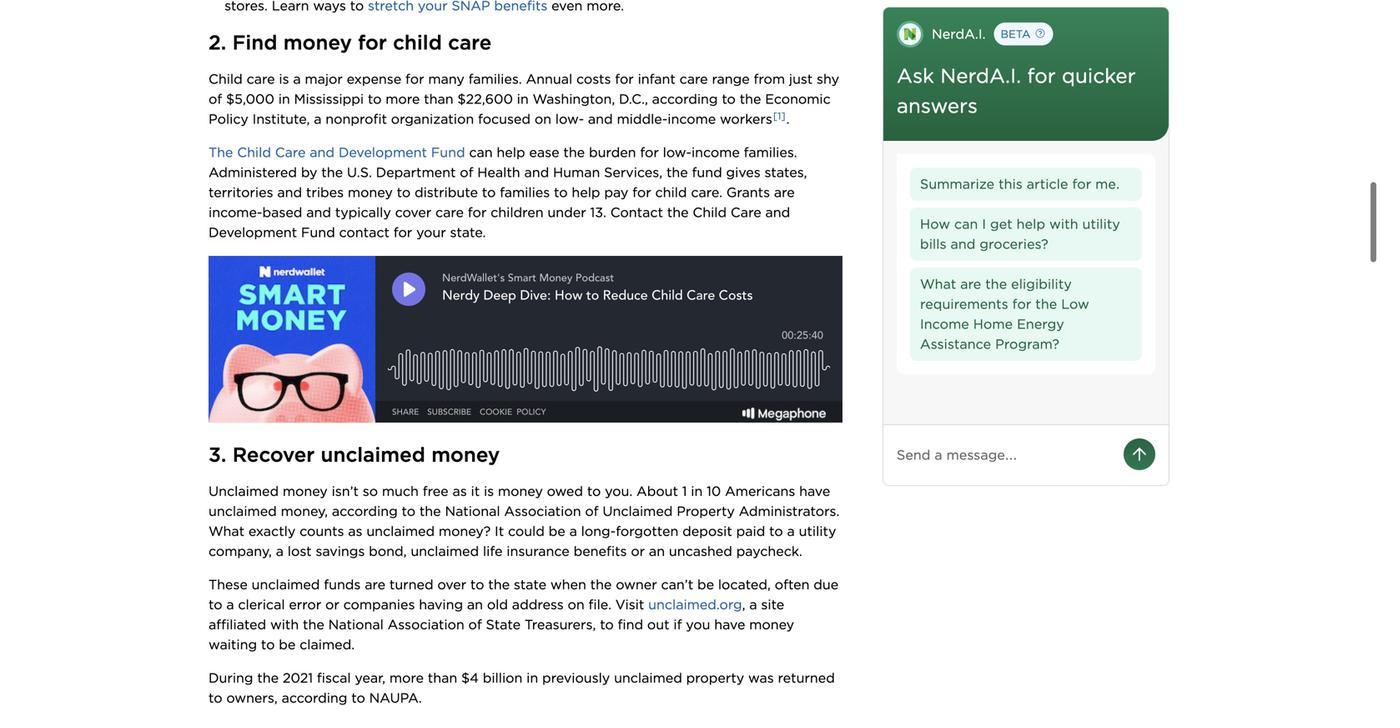 Task type: describe. For each thing, give the bounding box(es) containing it.
paid
[[736, 523, 765, 540]]

1 vertical spatial unclaimed
[[603, 503, 673, 520]]

1 horizontal spatial help
[[572, 184, 600, 201]]

the inside during the 2021 fiscal year, more than $4 billion in previously unclaimed property was returned to owners, according to naupa.
[[257, 670, 279, 686]]

low- inside the can help ease the burden for low-income families. administered by the u.s. department of health and human services, the fund gives states, territories and tribes money to distribute to families to help pay for child care. grants are income-based and typically cover care for children under 13. contact the child care and development fund contact for your state.
[[663, 144, 692, 160]]

of inside child care is a major expense for many families. annual costs for infant care range from just shy of $5,000 in mississippi to more than $22,600 in washington, d.c., according to the economic policy institute, a nonprofit organization focused on low- and middle-income workers
[[209, 91, 222, 107]]

money up it at the left of the page
[[431, 443, 500, 467]]

1 horizontal spatial development
[[339, 144, 427, 160]]

address
[[512, 597, 564, 613]]

or inside "unclaimed money isn't so much free as it is money owed to you. about 1 in 10 americans have unclaimed money, according to the national association of unclaimed property administrators. what exactly counts as unclaimed money? it could be a long-forgotten deposit paid to a utility company, a lost savings bond, unclaimed life insurance benefits or an uncashed paycheck."
[[631, 543, 645, 560]]

or inside these unclaimed funds are turned over to the state when the owner can't be located, often due to a clerical error or companies having an old address on file. visit
[[325, 597, 339, 613]]

error
[[289, 597, 321, 613]]

with inside the , a site affiliated with the national association of state treasurers, to find out if you have money waiting to be claimed.
[[270, 617, 299, 633]]

the
[[209, 144, 233, 160]]

3. recover unclaimed money
[[209, 443, 500, 467]]

much
[[382, 483, 419, 500]]

a left lost at the left of the page
[[276, 543, 284, 560]]

department
[[376, 164, 456, 181]]

on inside child care is a major expense for many families. annual costs for infant care range from just shy of $5,000 in mississippi to more than $22,600 in washington, d.c., according to the economic policy institute, a nonprofit organization focused on low- and middle-income workers
[[535, 111, 551, 127]]

the down the child care and development fund
[[321, 164, 343, 181]]

1 horizontal spatial as
[[453, 483, 467, 500]]

nerda.i. inside ask nerda.i. for quicker answers
[[940, 64, 1021, 88]]

a down administrators.
[[787, 523, 795, 540]]

naupa.
[[369, 690, 422, 706]]

0 horizontal spatial help
[[497, 144, 525, 160]]

and up the by
[[310, 144, 335, 160]]

to right over in the bottom left of the page
[[470, 577, 484, 593]]

counts
[[300, 523, 344, 540]]

unclaimed up so
[[321, 443, 425, 467]]

low- inside child care is a major expense for many families. annual costs for infant care range from just shy of $5,000 in mississippi to more than $22,600 in washington, d.c., according to the economic policy institute, a nonprofit organization focused on low- and middle-income workers
[[555, 111, 584, 127]]

how can i get help with utility bills and groceries? button
[[910, 208, 1142, 261]]

health
[[477, 164, 520, 181]]

about
[[637, 483, 678, 500]]

lost
[[288, 543, 312, 560]]

for inside what are the eligibility requirements for the low income home energy assistance program?
[[1012, 296, 1031, 312]]

for up expense
[[358, 30, 387, 55]]

if
[[674, 617, 682, 633]]

income-
[[209, 204, 262, 221]]

how can i get help with utility bills and groceries?
[[920, 216, 1120, 252]]

isn't
[[332, 483, 359, 500]]

0 vertical spatial care
[[275, 144, 306, 160]]

territories
[[209, 184, 273, 201]]

deposit
[[683, 523, 732, 540]]

uncashed
[[669, 543, 732, 560]]

out
[[647, 617, 670, 633]]

typically
[[335, 204, 391, 221]]

based
[[262, 204, 302, 221]]

article
[[1027, 176, 1068, 192]]

child inside child care is a major expense for many families. annual costs for infant care range from just shy of $5,000 in mississippi to more than $22,600 in washington, d.c., according to the economic policy institute, a nonprofit organization focused on low- and middle-income workers
[[209, 71, 243, 87]]

owners,
[[226, 690, 278, 706]]

visit
[[615, 597, 644, 613]]

organization
[[391, 111, 474, 127]]

the left fund
[[667, 164, 688, 181]]

due
[[814, 577, 839, 593]]

income
[[920, 316, 969, 332]]

development inside the can help ease the burden for low-income families. administered by the u.s. department of health and human services, the fund gives states, territories and tribes money to distribute to families to help pay for child care. grants are income-based and typically cover care for children under 13. contact the child care and development fund contact for your state.
[[209, 224, 297, 241]]

than inside child care is a major expense for many families. annual costs for infant care range from just shy of $5,000 in mississippi to more than $22,600 in washington, d.c., according to the economic policy institute, a nonprofit organization focused on low- and middle-income workers
[[424, 91, 453, 107]]

money,
[[281, 503, 328, 520]]

and up based
[[277, 184, 302, 201]]

me.
[[1095, 176, 1120, 192]]

to up cover
[[397, 184, 411, 201]]

having
[[419, 597, 463, 613]]

ask nerda.i. for quicker answers
[[897, 64, 1136, 118]]

paycheck.
[[736, 543, 802, 560]]

0 horizontal spatial as
[[348, 523, 362, 540]]

a down mississippi
[[314, 111, 322, 127]]

find
[[232, 30, 277, 55]]

income inside child care is a major expense for many families. annual costs for infant care range from just shy of $5,000 in mississippi to more than $22,600 in washington, d.c., according to the economic policy institute, a nonprofit organization focused on low- and middle-income workers
[[668, 111, 716, 127]]

unclaimed inside during the 2021 fiscal year, more than $4 billion in previously unclaimed property was returned to owners, according to naupa.
[[614, 670, 682, 686]]

property
[[686, 670, 744, 686]]

care up many
[[448, 30, 492, 55]]

property
[[677, 503, 735, 520]]

be inside the , a site affiliated with the national association of state treasurers, to find out if you have money waiting to be claimed.
[[279, 637, 296, 653]]

0 vertical spatial nerda.i.
[[932, 26, 986, 42]]

to down these at the left of the page
[[209, 597, 222, 613]]

to down expense
[[368, 91, 382, 107]]

utility inside "unclaimed money isn't so much free as it is money owed to you. about 1 in 10 americans have unclaimed money, according to the national association of unclaimed property administrators. what exactly counts as unclaimed money? it could be a long-forgotten deposit paid to a utility company, a lost savings bond, unclaimed life insurance benefits or an uncashed paycheck."
[[799, 523, 836, 540]]

to down during
[[209, 690, 222, 706]]

quicker
[[1062, 64, 1136, 88]]

the inside the , a site affiliated with the national association of state treasurers, to find out if you have money waiting to be claimed.
[[303, 617, 324, 633]]

during the 2021 fiscal year, more than $4 billion in previously unclaimed property was returned to owners, according to naupa.
[[209, 670, 839, 706]]

care up "$5,000"
[[247, 71, 275, 87]]

from
[[754, 71, 785, 87]]

returned
[[778, 670, 835, 686]]

a inside these unclaimed funds are turned over to the state when the owner can't be located, often due to a clerical error or companies having an old address on file. visit
[[226, 597, 234, 613]]

distribute
[[415, 184, 478, 201]]

burden
[[589, 144, 636, 160]]

state
[[514, 577, 546, 593]]

the up the old
[[488, 577, 510, 593]]

infant
[[638, 71, 676, 87]]

an inside "unclaimed money isn't so much free as it is money owed to you. about 1 in 10 americans have unclaimed money, according to the national association of unclaimed property administrators. what exactly counts as unclaimed money? it could be a long-forgotten deposit paid to a utility company, a lost savings bond, unclaimed life insurance benefits or an uncashed paycheck."
[[649, 543, 665, 560]]

can help ease the burden for low-income families. administered by the u.s. department of health and human services, the fund gives states, territories and tribes money to distribute to families to help pay for child care. grants are income-based and typically cover care for children under 13. contact the child care and development fund contact for your state.
[[209, 144, 811, 241]]

how
[[920, 216, 950, 232]]

have inside "unclaimed money isn't so much free as it is money owed to you. about 1 in 10 americans have unclaimed money, according to the national association of unclaimed property administrators. what exactly counts as unclaimed money? it could be a long-forgotten deposit paid to a utility company, a lost savings bond, unclaimed life insurance benefits or an uncashed paycheck."
[[799, 483, 830, 500]]

i
[[982, 216, 986, 232]]

state.
[[450, 224, 486, 241]]

and inside how can i get help with utility bills and groceries?
[[951, 236, 976, 252]]

have inside the , a site affiliated with the national association of state treasurers, to find out if you have money waiting to be claimed.
[[714, 617, 745, 633]]

annual
[[526, 71, 572, 87]]

fund
[[692, 164, 722, 181]]

unclaimed up exactly
[[209, 503, 277, 520]]

americans
[[725, 483, 795, 500]]

2.
[[209, 30, 226, 55]]

gives
[[726, 164, 761, 181]]

a left the "major"
[[293, 71, 301, 87]]

what inside "unclaimed money isn't so much free as it is money owed to you. about 1 in 10 americans have unclaimed money, according to the national association of unclaimed property administrators. what exactly counts as unclaimed money? it could be a long-forgotten deposit paid to a utility company, a lost savings bond, unclaimed life insurance benefits or an uncashed paycheck."
[[209, 523, 244, 540]]

mississippi
[[294, 91, 364, 107]]

and down grants on the right top of page
[[765, 204, 790, 221]]

could
[[508, 523, 545, 540]]

national inside "unclaimed money isn't so much free as it is money owed to you. about 1 in 10 americans have unclaimed money, according to the national association of unclaimed property administrators. what exactly counts as unclaimed money? it could be a long-forgotten deposit paid to a utility company, a lost savings bond, unclaimed life insurance benefits or an uncashed paycheck."
[[445, 503, 500, 520]]

to up paycheck.
[[769, 523, 783, 540]]

in up institute,
[[278, 91, 290, 107]]

company,
[[209, 543, 272, 560]]

institute,
[[252, 111, 310, 127]]

workers
[[720, 111, 772, 127]]

to up under
[[554, 184, 568, 201]]

in up focused
[[517, 91, 529, 107]]

assistance
[[920, 336, 991, 352]]

can inside how can i get help with utility bills and groceries?
[[954, 216, 978, 232]]

fiscal
[[317, 670, 351, 686]]

the up human
[[563, 144, 585, 160]]

to down much
[[402, 503, 415, 520]]

for inside ask nerda.i. for quicker answers
[[1027, 64, 1056, 88]]

a left long-
[[569, 523, 577, 540]]

to down file.
[[600, 617, 614, 633]]

treasurers,
[[525, 617, 596, 633]]

the inside child care is a major expense for many families. annual costs for infant care range from just shy of $5,000 in mississippi to more than $22,600 in washington, d.c., according to the economic policy institute, a nonprofit organization focused on low- and middle-income workers
[[740, 91, 761, 107]]

recover
[[233, 443, 315, 467]]

human
[[553, 164, 600, 181]]

is inside child care is a major expense for many families. annual costs for infant care range from just shy of $5,000 in mississippi to more than $22,600 in washington, d.c., according to the economic policy institute, a nonprofit organization focused on low- and middle-income workers
[[279, 71, 289, 87]]

care inside the can help ease the burden for low-income families. administered by the u.s. department of health and human services, the fund gives states, territories and tribes money to distribute to families to help pay for child care. grants are income-based and typically cover care for children under 13. contact the child care and development fund contact for your state.
[[731, 204, 761, 221]]

according inside during the 2021 fiscal year, more than $4 billion in previously unclaimed property was returned to owners, according to naupa.
[[282, 690, 347, 706]]

u.s.
[[347, 164, 372, 181]]

according inside child care is a major expense for many families. annual costs for infant care range from just shy of $5,000 in mississippi to more than $22,600 in washington, d.c., according to the economic policy institute, a nonprofit organization focused on low- and middle-income workers
[[652, 91, 718, 107]]

state
[[486, 617, 521, 633]]

unclaimed.org link
[[644, 597, 742, 613]]

in inside during the 2021 fiscal year, more than $4 billion in previously unclaimed property was returned to owners, according to naupa.
[[527, 670, 538, 686]]

located,
[[718, 577, 771, 593]]

nonprofit
[[326, 111, 387, 127]]

more information about beta image
[[994, 20, 1055, 47]]

services,
[[604, 164, 663, 181]]

cover
[[395, 204, 431, 221]]

to down health
[[482, 184, 496, 201]]

money up money,
[[283, 483, 328, 500]]

under
[[548, 204, 586, 221]]

beta
[[1001, 28, 1031, 41]]

shy
[[817, 71, 839, 87]]

for up d.c.,
[[615, 71, 634, 87]]

to left you.
[[587, 483, 601, 500]]

your
[[416, 224, 446, 241]]

unclaimed.org
[[644, 597, 742, 613]]

of inside "unclaimed money isn't so much free as it is money owed to you. about 1 in 10 americans have unclaimed money, according to the national association of unclaimed property administrators. what exactly counts as unclaimed money? it could be a long-forgotten deposit paid to a utility company, a lost savings bond, unclaimed life insurance benefits or an uncashed paycheck."
[[585, 503, 599, 520]]

10
[[707, 483, 721, 500]]

owed
[[547, 483, 583, 500]]

for left me.
[[1072, 176, 1091, 192]]

care right infant
[[680, 71, 708, 87]]

file.
[[589, 597, 611, 613]]



Task type: vqa. For each thing, say whether or not it's contained in the screenshot.
the hire at the left top
no



Task type: locate. For each thing, give the bounding box(es) containing it.
than up organization
[[424, 91, 453, 107]]

1 horizontal spatial an
[[649, 543, 665, 560]]

states,
[[765, 164, 807, 181]]

1 vertical spatial as
[[348, 523, 362, 540]]

you.
[[605, 483, 633, 500]]

is
[[279, 71, 289, 87], [484, 483, 494, 500]]

1 horizontal spatial or
[[631, 543, 645, 560]]

money down site
[[749, 617, 794, 633]]

1 horizontal spatial unclaimed
[[603, 503, 673, 520]]

nerda.i. left beta
[[932, 26, 986, 42]]

what inside what are the eligibility requirements for the low income home energy assistance program?
[[920, 276, 956, 292]]

unclaimed up bond,
[[366, 523, 435, 540]]

child up "$5,000"
[[209, 71, 243, 87]]

1 horizontal spatial be
[[549, 523, 565, 540]]

to down range
[[722, 91, 736, 107]]

be up 2021
[[279, 637, 296, 653]]

0 horizontal spatial with
[[270, 617, 299, 633]]

and
[[588, 111, 613, 127], [310, 144, 335, 160], [524, 164, 549, 181], [277, 184, 302, 201], [306, 204, 331, 221], [765, 204, 790, 221], [951, 236, 976, 252]]

association down the 'having'
[[388, 617, 464, 633]]

fund down organization
[[431, 144, 465, 160]]

fund inside the can help ease the burden for low-income families. administered by the u.s. department of health and human services, the fund gives states, territories and tribes money to distribute to families to help pay for child care. grants are income-based and typically cover care for children under 13. contact the child care and development fund contact for your state.
[[301, 224, 335, 241]]

0 vertical spatial or
[[631, 543, 645, 560]]

according down so
[[332, 503, 398, 520]]

for up "services,"
[[640, 144, 659, 160]]

families. inside child care is a major expense for many families. annual costs for infant care range from just shy of $5,000 in mississippi to more than $22,600 in washington, d.c., according to the economic policy institute, a nonprofit organization focused on low- and middle-income workers
[[469, 71, 522, 87]]

can inside the can help ease the burden for low-income families. administered by the u.s. department of health and human services, the fund gives states, territories and tribes money to distribute to families to help pay for child care. grants are income-based and typically cover care for children under 13. contact the child care and development fund contact for your state.
[[469, 144, 493, 160]]

be inside "unclaimed money isn't so much free as it is money owed to you. about 1 in 10 americans have unclaimed money, according to the national association of unclaimed property administrators. what exactly counts as unclaimed money? it could be a long-forgotten deposit paid to a utility company, a lost savings bond, unclaimed life insurance benefits or an uncashed paycheck."
[[549, 523, 565, 540]]

0 horizontal spatial child
[[393, 30, 442, 55]]

money inside the can help ease the burden for low-income families. administered by the u.s. department of health and human services, the fund gives states, territories and tribes money to distribute to families to help pay for child care. grants are income-based and typically cover care for children under 13. contact the child care and development fund contact for your state.
[[348, 184, 393, 201]]

1 vertical spatial on
[[568, 597, 585, 613]]

as left it at the left of the page
[[453, 483, 467, 500]]

tribes
[[306, 184, 344, 201]]

development up u.s.
[[339, 144, 427, 160]]

association up could
[[504, 503, 581, 520]]

these unclaimed funds are turned over to the state when the owner can't be located, often due to a clerical error or companies having an old address on file. visit
[[209, 577, 843, 613]]

these
[[209, 577, 248, 593]]

1 vertical spatial child
[[655, 184, 687, 201]]

and inside child care is a major expense for many families. annual costs for infant care range from just shy of $5,000 in mississippi to more than $22,600 in washington, d.c., according to the economic policy institute, a nonprofit organization focused on low- and middle-income workers
[[588, 111, 613, 127]]

in right 1
[[691, 483, 703, 500]]

by
[[301, 164, 317, 181]]

are inside what are the eligibility requirements for the low income home energy assistance program?
[[960, 276, 981, 292]]

be up insurance
[[549, 523, 565, 540]]

1 horizontal spatial fund
[[431, 144, 465, 160]]

as up "savings"
[[348, 523, 362, 540]]

nerda.i. up 'answers' at the right
[[940, 64, 1021, 88]]

can
[[469, 144, 493, 160], [954, 216, 978, 232]]

0 horizontal spatial an
[[467, 597, 483, 613]]

over
[[437, 577, 466, 593]]

for up state.
[[468, 204, 487, 221]]

0 vertical spatial unclaimed
[[209, 483, 279, 500]]

child inside the can help ease the burden for low-income families. administered by the u.s. department of health and human services, the fund gives states, territories and tribes money to distribute to families to help pay for child care. grants are income-based and typically cover care for children under 13. contact the child care and development fund contact for your state.
[[693, 204, 727, 221]]

national down companies
[[328, 617, 384, 633]]

to down year,
[[351, 690, 365, 706]]

washington,
[[533, 91, 615, 107]]

the up file.
[[590, 577, 612, 593]]

children
[[491, 204, 544, 221]]

1 vertical spatial more
[[389, 670, 424, 686]]

with down article
[[1049, 216, 1078, 232]]

child
[[393, 30, 442, 55], [655, 184, 687, 201]]

families. for income
[[744, 144, 797, 160]]

and down 'tribes' at the top of page
[[306, 204, 331, 221]]

1 vertical spatial is
[[484, 483, 494, 500]]

affiliated
[[209, 617, 266, 633]]

0 vertical spatial can
[[469, 144, 493, 160]]

more inside during the 2021 fiscal year, more than $4 billion in previously unclaimed property was returned to owners, according to naupa.
[[389, 670, 424, 686]]

often
[[775, 577, 810, 593]]

requirements
[[920, 296, 1008, 312]]

2 vertical spatial help
[[1017, 216, 1045, 232]]

free
[[423, 483, 449, 500]]

1 vertical spatial according
[[332, 503, 398, 520]]

can up health
[[469, 144, 493, 160]]

is left the "major"
[[279, 71, 289, 87]]

to right waiting in the bottom of the page
[[261, 637, 275, 653]]

ask
[[897, 64, 934, 88]]

money?
[[439, 523, 491, 540]]

$4
[[461, 670, 479, 686]]

than inside during the 2021 fiscal year, more than $4 billion in previously unclaimed property was returned to owners, according to naupa.
[[428, 670, 457, 686]]

child up administered
[[237, 144, 271, 160]]

was
[[748, 670, 774, 686]]

an inside these unclaimed funds are turned over to the state when the owner can't be located, often due to a clerical error or companies having an old address on file. visit
[[467, 597, 483, 613]]

1 vertical spatial can
[[954, 216, 978, 232]]

money up could
[[498, 483, 543, 500]]

association inside "unclaimed money isn't so much free as it is money owed to you. about 1 in 10 americans have unclaimed money, according to the national association of unclaimed property administrators. what exactly counts as unclaimed money? it could be a long-forgotten deposit paid to a utility company, a lost savings bond, unclaimed life insurance benefits or an uncashed paycheck."
[[504, 503, 581, 520]]

child left the care.
[[655, 184, 687, 201]]

major
[[305, 71, 343, 87]]

0 vertical spatial fund
[[431, 144, 465, 160]]

1 horizontal spatial low-
[[663, 144, 692, 160]]

0 horizontal spatial what
[[209, 523, 244, 540]]

0 vertical spatial child
[[209, 71, 243, 87]]

on up the ease
[[535, 111, 551, 127]]

according down infant
[[652, 91, 718, 107]]

1 vertical spatial care
[[731, 204, 761, 221]]

0 vertical spatial help
[[497, 144, 525, 160]]

help
[[497, 144, 525, 160], [572, 184, 600, 201], [1017, 216, 1045, 232]]

unclaimed
[[321, 443, 425, 467], [209, 503, 277, 520], [366, 523, 435, 540], [411, 543, 479, 560], [252, 577, 320, 593], [614, 670, 682, 686]]

program?
[[995, 336, 1060, 352]]

0 vertical spatial income
[[668, 111, 716, 127]]

1 horizontal spatial care
[[731, 204, 761, 221]]

grants
[[726, 184, 770, 201]]

a down these at the left of the page
[[226, 597, 234, 613]]

bills
[[920, 236, 947, 252]]

year,
[[355, 670, 385, 686]]

are up requirements on the top of the page
[[960, 276, 981, 292]]

an left the old
[[467, 597, 483, 613]]

according down 2021
[[282, 690, 347, 706]]

1
[[682, 483, 687, 500]]

long-
[[581, 523, 616, 540]]

2 horizontal spatial help
[[1017, 216, 1045, 232]]

range
[[712, 71, 750, 87]]

unclaimed money isn't so much free as it is money owed to you. about 1 in 10 americans have unclaimed money, according to the national association of unclaimed property administrators. what exactly counts as unclaimed money? it could be a long-forgotten deposit paid to a utility company, a lost savings bond, unclaimed life insurance benefits or an uncashed paycheck.
[[209, 483, 844, 560]]

utility inside how can i get help with utility bills and groceries?
[[1082, 216, 1120, 232]]

according inside "unclaimed money isn't so much free as it is money owed to you. about 1 in 10 americans have unclaimed money, according to the national association of unclaimed property administrators. what exactly counts as unclaimed money? it could be a long-forgotten deposit paid to a utility company, a lost savings bond, unclaimed life insurance benefits or an uncashed paycheck."
[[332, 503, 398, 520]]

0 vertical spatial child
[[393, 30, 442, 55]]

1 vertical spatial than
[[428, 670, 457, 686]]

0 horizontal spatial or
[[325, 597, 339, 613]]

fund
[[431, 144, 465, 160], [301, 224, 335, 241]]

claimed.
[[300, 637, 355, 653]]

utility
[[1082, 216, 1120, 232], [799, 523, 836, 540]]

is right it at the left of the page
[[484, 483, 494, 500]]

0 horizontal spatial are
[[365, 577, 385, 593]]

in inside "unclaimed money isn't so much free as it is money owed to you. about 1 in 10 americans have unclaimed money, according to the national association of unclaimed property administrators. what exactly counts as unclaimed money? it could be a long-forgotten deposit paid to a utility company, a lost savings bond, unclaimed life insurance benefits or an uncashed paycheck."
[[691, 483, 703, 500]]

unclaimed up forgotten
[[603, 503, 673, 520]]

can left i
[[954, 216, 978, 232]]

1 horizontal spatial are
[[774, 184, 795, 201]]

1 vertical spatial are
[[960, 276, 981, 292]]

of inside the can help ease the burden for low-income families. administered by the u.s. department of health and human services, the fund gives states, territories and tribes money to distribute to families to help pay for child care. grants are income-based and typically cover care for children under 13. contact the child care and development fund contact for your state.
[[460, 164, 473, 181]]

the up workers
[[740, 91, 761, 107]]

0 vertical spatial more
[[386, 91, 420, 107]]

help up health
[[497, 144, 525, 160]]

2 vertical spatial are
[[365, 577, 385, 593]]

more inside child care is a major expense for many families. annual costs for infant care range from just shy of $5,000 in mississippi to more than $22,600 in washington, d.c., according to the economic policy institute, a nonprofit organization focused on low- and middle-income workers
[[386, 91, 420, 107]]

association inside the , a site affiliated with the national association of state treasurers, to find out if you have money waiting to be claimed.
[[388, 617, 464, 633]]

1 horizontal spatial can
[[954, 216, 978, 232]]

1 vertical spatial with
[[270, 617, 299, 633]]

be inside these unclaimed funds are turned over to the state when the owner can't be located, often due to a clerical error or companies having an old address on file. visit
[[697, 577, 714, 593]]

more down expense
[[386, 91, 420, 107]]

0 horizontal spatial be
[[279, 637, 296, 653]]

of
[[209, 91, 222, 107], [460, 164, 473, 181], [585, 503, 599, 520], [468, 617, 482, 633]]

of up long-
[[585, 503, 599, 520]]

eligibility
[[1011, 276, 1072, 292]]

1 vertical spatial fund
[[301, 224, 335, 241]]

1 vertical spatial development
[[209, 224, 297, 241]]

1 vertical spatial nerda.i.
[[940, 64, 1021, 88]]

summarize this article for me.
[[920, 176, 1120, 192]]

0 vertical spatial according
[[652, 91, 718, 107]]

exactly
[[248, 523, 296, 540]]

2 horizontal spatial be
[[697, 577, 714, 593]]

unclaimed up error
[[252, 577, 320, 593]]

1 vertical spatial utility
[[799, 523, 836, 540]]

0 horizontal spatial is
[[279, 71, 289, 87]]

0 horizontal spatial national
[[328, 617, 384, 633]]

find
[[618, 617, 643, 633]]

0 vertical spatial with
[[1049, 216, 1078, 232]]

, a site affiliated with the national association of state treasurers, to find out if you have money waiting to be claimed.
[[209, 597, 798, 653]]

or down forgotten
[[631, 543, 645, 560]]

0 vertical spatial than
[[424, 91, 453, 107]]

economic
[[765, 91, 831, 107]]

billion
[[483, 670, 523, 686]]

life
[[483, 543, 503, 560]]

0 vertical spatial national
[[445, 503, 500, 520]]

families
[[500, 184, 550, 201]]

0 vertical spatial are
[[774, 184, 795, 201]]

0 horizontal spatial utility
[[799, 523, 836, 540]]

on
[[535, 111, 551, 127], [568, 597, 585, 613]]

1 vertical spatial have
[[714, 617, 745, 633]]

it
[[495, 523, 504, 540]]

funds
[[324, 577, 361, 593]]

are up companies
[[365, 577, 385, 593]]

0 horizontal spatial on
[[535, 111, 551, 127]]

the up owners,
[[257, 670, 279, 686]]

you
[[686, 617, 710, 633]]

in
[[278, 91, 290, 107], [517, 91, 529, 107], [691, 483, 703, 500], [527, 670, 538, 686]]

0 vertical spatial what
[[920, 276, 956, 292]]

child up many
[[393, 30, 442, 55]]

in right 'billion'
[[527, 670, 538, 686]]

.
[[786, 111, 790, 127]]

income up fund
[[692, 144, 740, 160]]

2 vertical spatial child
[[693, 204, 727, 221]]

1 horizontal spatial with
[[1049, 216, 1078, 232]]

care inside the can help ease the burden for low-income families. administered by the u.s. department of health and human services, the fund gives states, territories and tribes money to distribute to families to help pay for child care. grants are income-based and typically cover care for children under 13. contact the child care and development fund contact for your state.
[[435, 204, 464, 221]]

contact
[[339, 224, 390, 241]]

help inside how can i get help with utility bills and groceries?
[[1017, 216, 1045, 232]]

and right bills at the top right of page
[[951, 236, 976, 252]]

2 vertical spatial be
[[279, 637, 296, 653]]

have down , on the bottom right
[[714, 617, 745, 633]]

focused
[[478, 111, 531, 127]]

groceries?
[[980, 236, 1048, 252]]

1 vertical spatial help
[[572, 184, 600, 201]]

0 horizontal spatial care
[[275, 144, 306, 160]]

low- down washington,
[[555, 111, 584, 127]]

families. up $22,600
[[469, 71, 522, 87]]

summarize this article for me. button
[[910, 168, 1142, 201]]

the down error
[[303, 617, 324, 633]]

0 horizontal spatial low-
[[555, 111, 584, 127]]

national inside the , a site affiliated with the national association of state treasurers, to find out if you have money waiting to be claimed.
[[328, 617, 384, 633]]

for left many
[[405, 71, 424, 87]]

child inside the can help ease the burden for low-income families. administered by the u.s. department of health and human services, the fund gives states, territories and tribes money to distribute to families to help pay for child care. grants are income-based and typically cover care for children under 13. contact the child care and development fund contact for your state.
[[655, 184, 687, 201]]

0 vertical spatial as
[[453, 483, 467, 500]]

0 horizontal spatial development
[[209, 224, 297, 241]]

be up unclaimed.org link
[[697, 577, 714, 593]]

2 vertical spatial according
[[282, 690, 347, 706]]

during
[[209, 670, 253, 686]]

families.
[[469, 71, 522, 87], [744, 144, 797, 160]]

home
[[973, 316, 1013, 332]]

and down washington,
[[588, 111, 613, 127]]

expense
[[347, 71, 401, 87]]

and down the ease
[[524, 164, 549, 181]]

money inside the , a site affiliated with the national association of state treasurers, to find out if you have money waiting to be claimed.
[[749, 617, 794, 633]]

so
[[363, 483, 378, 500]]

0 vertical spatial an
[[649, 543, 665, 560]]

1 horizontal spatial association
[[504, 503, 581, 520]]

0 vertical spatial be
[[549, 523, 565, 540]]

1 vertical spatial families.
[[744, 144, 797, 160]]

what up requirements on the top of the page
[[920, 276, 956, 292]]

an
[[649, 543, 665, 560], [467, 597, 483, 613]]

on inside these unclaimed funds are turned over to the state when the owner can't be located, often due to a clerical error or companies having an old address on file. visit
[[568, 597, 585, 613]]

the child care and development fund
[[209, 144, 465, 160]]

0 horizontal spatial unclaimed
[[209, 483, 279, 500]]

income inside the can help ease the burden for low-income families. administered by the u.s. department of health and human services, the fund gives states, territories and tribes money to distribute to families to help pay for child care. grants are income-based and typically cover care for children under 13. contact the child care and development fund contact for your state.
[[692, 144, 740, 160]]

low- down middle-
[[663, 144, 692, 160]]

0 vertical spatial on
[[535, 111, 551, 127]]

previously
[[542, 670, 610, 686]]

to
[[368, 91, 382, 107], [722, 91, 736, 107], [397, 184, 411, 201], [482, 184, 496, 201], [554, 184, 568, 201], [587, 483, 601, 500], [402, 503, 415, 520], [769, 523, 783, 540], [470, 577, 484, 593], [209, 597, 222, 613], [600, 617, 614, 633], [261, 637, 275, 653], [209, 690, 222, 706], [351, 690, 365, 706]]

0 vertical spatial association
[[504, 503, 581, 520]]

1 horizontal spatial what
[[920, 276, 956, 292]]

are inside the can help ease the burden for low-income families. administered by the u.s. department of health and human services, the fund gives states, territories and tribes money to distribute to families to help pay for child care. grants are income-based and typically cover care for children under 13. contact the child care and development fund contact for your state.
[[774, 184, 795, 201]]

the down the 'free'
[[419, 503, 441, 520]]

the up requirements on the top of the page
[[985, 276, 1007, 292]]

unclaimed down 3.
[[209, 483, 279, 500]]

for up contact
[[632, 184, 651, 201]]

with inside how can i get help with utility bills and groceries?
[[1049, 216, 1078, 232]]

families. inside the can help ease the burden for low-income families. administered by the u.s. department of health and human services, the fund gives states, territories and tribes money to distribute to families to help pay for child care. grants are income-based and typically cover care for children under 13. contact the child care and development fund contact for your state.
[[744, 144, 797, 160]]

0 vertical spatial low-
[[555, 111, 584, 127]]

the right contact
[[667, 204, 689, 221]]

1 horizontal spatial utility
[[1082, 216, 1120, 232]]

Message Entry text field
[[897, 445, 1110, 465]]

of inside the , a site affiliated with the national association of state treasurers, to find out if you have money waiting to be claimed.
[[468, 617, 482, 633]]

1 horizontal spatial is
[[484, 483, 494, 500]]

benefits
[[574, 543, 627, 560]]

national down it at the left of the page
[[445, 503, 500, 520]]

child down the care.
[[693, 204, 727, 221]]

0 horizontal spatial can
[[469, 144, 493, 160]]

money up the "major"
[[283, 30, 352, 55]]

1 vertical spatial association
[[388, 617, 464, 633]]

more up naupa.
[[389, 670, 424, 686]]

middle-
[[617, 111, 668, 127]]

association
[[504, 503, 581, 520], [388, 617, 464, 633]]

1 horizontal spatial have
[[799, 483, 830, 500]]

income down infant
[[668, 111, 716, 127]]

for down cover
[[394, 224, 412, 241]]

1 horizontal spatial on
[[568, 597, 585, 613]]

unclaimed down money?
[[411, 543, 479, 560]]

1 vertical spatial low-
[[663, 144, 692, 160]]

are inside these unclaimed funds are turned over to the state when the owner can't be located, often due to a clerical error or companies having an old address on file. visit
[[365, 577, 385, 593]]

unclaimed inside these unclaimed funds are turned over to the state when the owner can't be located, often due to a clerical error or companies having an old address on file. visit
[[252, 577, 320, 593]]

is inside "unclaimed money isn't so much free as it is money owed to you. about 1 in 10 americans have unclaimed money, according to the national association of unclaimed property administrators. what exactly counts as unclaimed money? it could be a long-forgotten deposit paid to a utility company, a lost savings bond, unclaimed life insurance benefits or an uncashed paycheck."
[[484, 483, 494, 500]]

13.
[[590, 204, 606, 221]]

0 vertical spatial is
[[279, 71, 289, 87]]

fund down 'tribes' at the top of page
[[301, 224, 335, 241]]

what are the eligibility requirements for the low income home energy assistance program? button
[[910, 268, 1142, 361]]

1 vertical spatial be
[[697, 577, 714, 593]]

can't
[[661, 577, 693, 593]]

it
[[471, 483, 480, 500]]

than left $4
[[428, 670, 457, 686]]

0 horizontal spatial have
[[714, 617, 745, 633]]

0 horizontal spatial families.
[[469, 71, 522, 87]]

2 horizontal spatial are
[[960, 276, 981, 292]]

0 vertical spatial development
[[339, 144, 427, 160]]

the inside "unclaimed money isn't so much free as it is money owed to you. about 1 in 10 americans have unclaimed money, according to the national association of unclaimed property administrators. what exactly counts as unclaimed money? it could be a long-forgotten deposit paid to a utility company, a lost savings bond, unclaimed life insurance benefits or an uncashed paycheck."
[[419, 503, 441, 520]]

answers
[[897, 94, 978, 118]]

d.c.,
[[619, 91, 648, 107]]

a inside the , a site affiliated with the national association of state treasurers, to find out if you have money waiting to be claimed.
[[749, 597, 757, 613]]

1 vertical spatial income
[[692, 144, 740, 160]]

,
[[742, 597, 745, 613]]

families. for many
[[469, 71, 522, 87]]

turned
[[389, 577, 433, 593]]

the down eligibility
[[1036, 296, 1057, 312]]

1 vertical spatial child
[[237, 144, 271, 160]]

are down states,
[[774, 184, 795, 201]]

1 vertical spatial national
[[328, 617, 384, 633]]

than
[[424, 91, 453, 107], [428, 670, 457, 686]]

0 horizontal spatial fund
[[301, 224, 335, 241]]

1 horizontal spatial national
[[445, 503, 500, 520]]

0 horizontal spatial association
[[388, 617, 464, 633]]

$5,000
[[226, 91, 274, 107]]

bond,
[[369, 543, 407, 560]]

help down human
[[572, 184, 600, 201]]

of left state at the bottom
[[468, 617, 482, 633]]



